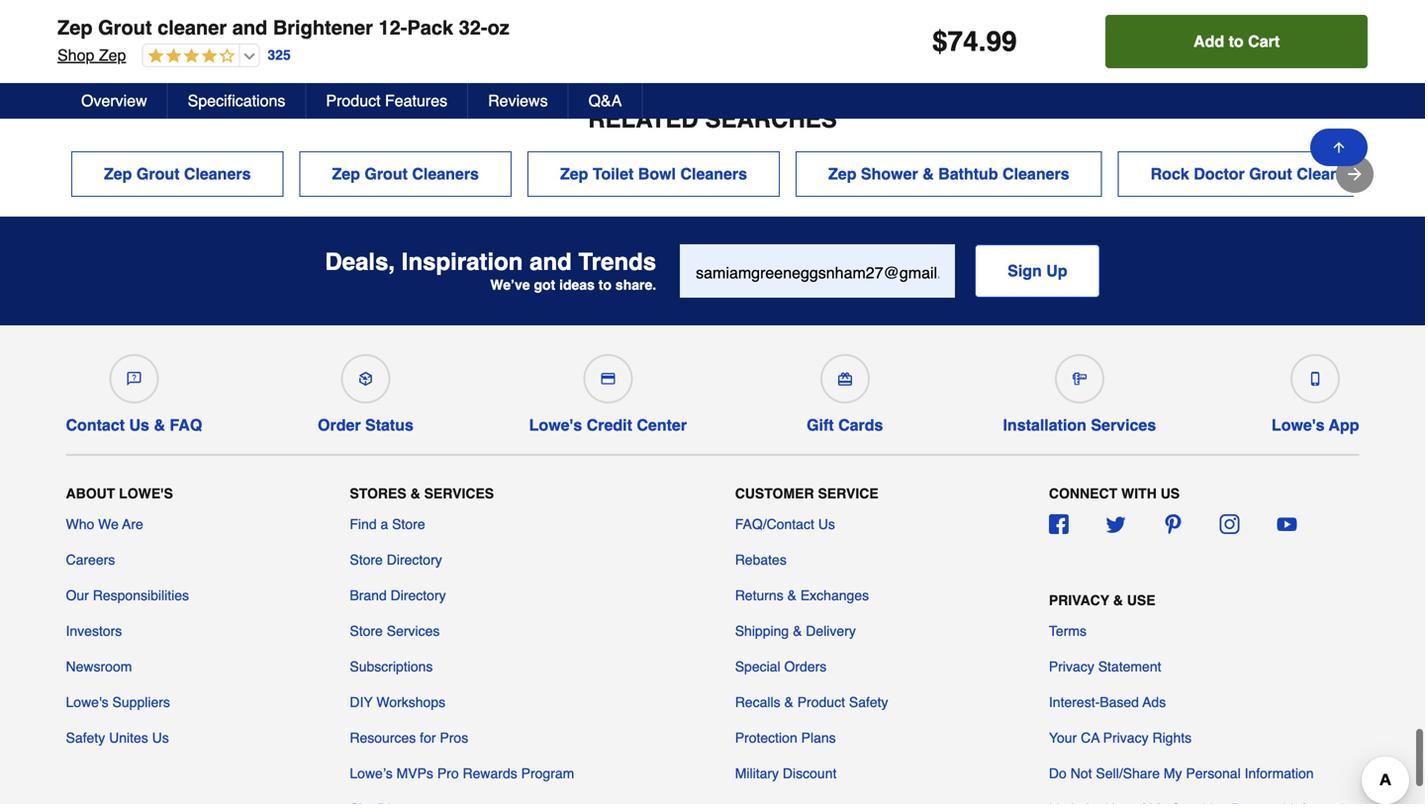 Task type: describe. For each thing, give the bounding box(es) containing it.
zep grout cleaner and brightener 12-pack 32-oz
[[57, 16, 509, 39]]

zep grout cleaners for second "zep grout cleaners" link from right
[[104, 165, 251, 183]]

returns & exchanges link
[[735, 586, 869, 606]]

sell/share
[[1096, 766, 1160, 782]]

faq
[[170, 416, 202, 434]]

who we are
[[66, 516, 143, 532]]

order status link
[[318, 346, 414, 435]]

2 vertical spatial us
[[152, 730, 169, 746]]

to inside deals, inspiration and trends we've got ideas to share.
[[599, 277, 612, 293]]

privacy statement
[[1049, 659, 1161, 675]]

my
[[1164, 766, 1182, 782]]

customer
[[735, 486, 814, 502]]

terms link
[[1049, 621, 1087, 641]]

your ca privacy rights
[[1049, 730, 1192, 746]]

0 vertical spatial and
[[232, 16, 267, 39]]

lowe's
[[350, 766, 393, 782]]

1 horizontal spatial safety
[[849, 695, 888, 710]]

with
[[1121, 486, 1157, 502]]

store for directory
[[350, 552, 383, 568]]

2 add to cart link from the left
[[278, 0, 468, 36]]

cart inside add to cart button
[[1248, 32, 1280, 50]]

contact us & faq
[[66, 416, 202, 434]]

app
[[1329, 416, 1359, 434]]

recalls & product safety link
[[735, 693, 888, 712]]

zep toilet bowl cleaners
[[560, 165, 747, 183]]

1 add to cart link from the left
[[53, 0, 243, 36]]

ideas
[[559, 277, 595, 293]]

pack
[[407, 16, 453, 39]]

& for recalls & product safety
[[784, 695, 794, 710]]

unites
[[109, 730, 148, 746]]

interest-
[[1049, 695, 1100, 710]]

zep grout cleaners for first "zep grout cleaners" link from the right
[[332, 165, 479, 183]]

1 zep grout cleaners link from the left
[[71, 151, 284, 197]]

returns & exchanges
[[735, 588, 869, 604]]

store services link
[[350, 621, 440, 641]]

sign
[[1008, 262, 1042, 280]]

brand directory
[[350, 588, 446, 604]]

store directory
[[350, 552, 442, 568]]

orders
[[784, 659, 827, 675]]

we
[[98, 516, 119, 532]]

directory for brand directory
[[391, 588, 446, 604]]

status
[[365, 416, 414, 434]]

doctor
[[1194, 165, 1245, 183]]

discount
[[783, 766, 837, 782]]

product inside button
[[326, 92, 381, 110]]

zep for "zep toilet bowl cleaners" link
[[560, 165, 588, 183]]

rewards
[[463, 766, 517, 782]]

1 vertical spatial product
[[797, 695, 845, 710]]

ca
[[1081, 730, 1100, 746]]

special orders
[[735, 659, 827, 675]]

gift card image
[[838, 372, 852, 386]]

exchanges
[[800, 588, 869, 604]]

mobile image
[[1309, 372, 1322, 386]]

faq/contact us link
[[735, 514, 835, 534]]

do not sell/share my personal information link
[[1049, 764, 1314, 784]]

zep for first "zep grout cleaners" link from the right
[[332, 165, 360, 183]]

lowe's up are
[[119, 486, 173, 502]]

zep right shop
[[99, 46, 126, 64]]

rock doctor grout cleaners link
[[1118, 151, 1396, 197]]

order status
[[318, 416, 414, 434]]

terms
[[1049, 623, 1087, 639]]

brand
[[350, 588, 387, 604]]

program
[[521, 766, 574, 782]]

related searches
[[588, 106, 837, 133]]

lowe's credit center link
[[529, 346, 687, 435]]

privacy & use
[[1049, 593, 1156, 608]]

careers
[[66, 552, 115, 568]]

cleaners inside "zep toilet bowl cleaners" link
[[680, 165, 747, 183]]

rights
[[1152, 730, 1192, 746]]

for
[[420, 730, 436, 746]]

returns
[[735, 588, 784, 604]]

q&a button
[[569, 83, 643, 119]]

do
[[1049, 766, 1067, 782]]

gift
[[807, 416, 834, 434]]

lowe's mvps pro rewards program
[[350, 766, 574, 782]]

our responsibilities link
[[66, 586, 189, 606]]

installation services link
[[1003, 346, 1156, 435]]

not
[[1071, 766, 1092, 782]]

us for faq/contact
[[818, 516, 835, 532]]

store for services
[[350, 623, 383, 639]]

your
[[1049, 730, 1077, 746]]

pickup image
[[359, 372, 373, 386]]

grout down product features button
[[365, 165, 408, 183]]

bathtub
[[938, 165, 998, 183]]

based
[[1100, 695, 1139, 710]]

& for returns & exchanges
[[787, 588, 797, 604]]

& inside "link"
[[923, 165, 934, 183]]

connect with us
[[1049, 486, 1180, 502]]

pro
[[437, 766, 459, 782]]

add to cart button
[[1106, 15, 1368, 68]]

and inside deals, inspiration and trends we've got ideas to share.
[[530, 248, 572, 275]]

lowe's app
[[1272, 416, 1359, 434]]

contact
[[66, 416, 125, 434]]

brightener
[[273, 16, 373, 39]]

privacy for privacy statement
[[1049, 659, 1094, 675]]

1 vertical spatial safety
[[66, 730, 105, 746]]

contact us & faq link
[[66, 346, 202, 435]]

stores
[[350, 486, 406, 502]]

2 vertical spatial privacy
[[1103, 730, 1149, 746]]

who
[[66, 516, 94, 532]]

plans
[[801, 730, 836, 746]]

overview button
[[61, 83, 168, 119]]

product features button
[[306, 83, 468, 119]]

& for shipping & delivery
[[793, 623, 802, 639]]

cleaners inside "rock doctor grout cleaners" link
[[1297, 165, 1364, 183]]

toilet
[[593, 165, 634, 183]]

installation
[[1003, 416, 1087, 434]]

installation services
[[1003, 416, 1156, 434]]

gift cards
[[807, 416, 883, 434]]



Task type: locate. For each thing, give the bounding box(es) containing it.
grout down overview button
[[136, 165, 180, 183]]

0 vertical spatial directory
[[387, 552, 442, 568]]

0 horizontal spatial zep grout cleaners link
[[71, 151, 284, 197]]

0 horizontal spatial product
[[326, 92, 381, 110]]

1 vertical spatial and
[[530, 248, 572, 275]]

us for contact
[[129, 416, 149, 434]]

privacy statement link
[[1049, 657, 1161, 677]]

shop zep
[[57, 46, 126, 64]]

lowe's down newsroom link
[[66, 695, 109, 710]]

and up got
[[530, 248, 572, 275]]

store services
[[350, 623, 440, 639]]

store
[[392, 516, 425, 532], [350, 552, 383, 568], [350, 623, 383, 639]]

store right the a
[[392, 516, 425, 532]]

shipping
[[735, 623, 789, 639]]

lowe's for lowe's credit center
[[529, 416, 582, 434]]

product features
[[326, 92, 447, 110]]

privacy up interest-
[[1049, 659, 1094, 675]]

diy workshops
[[350, 695, 445, 710]]

dimensions image
[[1073, 372, 1087, 386]]

stores & services
[[350, 486, 494, 502]]

12-
[[379, 16, 407, 39]]

2 cleaners from the left
[[412, 165, 479, 183]]

arrow right image
[[1345, 164, 1365, 184]]

product left features
[[326, 92, 381, 110]]

& right shower
[[923, 165, 934, 183]]

rock
[[1151, 165, 1189, 183]]

zep grout cleaners link down the specifications
[[71, 151, 284, 197]]

& for stores & services
[[410, 486, 420, 502]]

military discount link
[[735, 764, 837, 784]]

0 vertical spatial services
[[1091, 416, 1156, 434]]

2 vertical spatial store
[[350, 623, 383, 639]]

zep left shower
[[828, 165, 857, 183]]

cleaners down related searches
[[680, 165, 747, 183]]

newsroom
[[66, 659, 132, 675]]

zep up shop
[[57, 16, 93, 39]]

1 vertical spatial privacy
[[1049, 659, 1094, 675]]

instagram image
[[1220, 514, 1240, 534]]

1 horizontal spatial product
[[797, 695, 845, 710]]

zep shower & bathtub cleaners
[[828, 165, 1069, 183]]

inspiration
[[402, 248, 523, 275]]

us down 'customer service'
[[818, 516, 835, 532]]

find a store
[[350, 516, 425, 532]]

lowe's for lowe's suppliers
[[66, 695, 109, 710]]

cleaners down features
[[412, 165, 479, 183]]

connect
[[1049, 486, 1118, 502]]

cleaner
[[157, 16, 227, 39]]

faq/contact us
[[735, 516, 835, 532]]

& left the faq
[[154, 416, 165, 434]]

brand directory link
[[350, 586, 446, 606]]

features
[[385, 92, 447, 110]]

interest-based ads link
[[1049, 693, 1166, 712]]

1 vertical spatial services
[[424, 486, 494, 502]]

cleaners inside zep shower & bathtub cleaners "link"
[[1003, 165, 1069, 183]]

grout right doctor at the right top
[[1249, 165, 1292, 183]]

2 zep grout cleaners from the left
[[332, 165, 479, 183]]

& right stores
[[410, 486, 420, 502]]

zep for second "zep grout cleaners" link from right
[[104, 165, 132, 183]]

rock doctor grout cleaners
[[1151, 165, 1364, 183]]

store down brand
[[350, 623, 383, 639]]

privacy right "ca" on the bottom right
[[1103, 730, 1149, 746]]

up
[[1046, 262, 1067, 280]]

and right cleaner
[[232, 16, 267, 39]]

services down "brand directory"
[[387, 623, 440, 639]]

zep grout cleaners link
[[71, 151, 284, 197], [299, 151, 512, 197]]

1 vertical spatial us
[[818, 516, 835, 532]]

safety left unites at the left bottom of page
[[66, 730, 105, 746]]

lowe's for lowe's app
[[1272, 416, 1325, 434]]

our responsibilities
[[66, 588, 189, 604]]

1 horizontal spatial zep grout cleaners
[[332, 165, 479, 183]]

74
[[948, 26, 979, 57]]

1 horizontal spatial add to cart link
[[278, 0, 468, 36]]

military discount
[[735, 766, 837, 782]]

sign up
[[1008, 262, 1067, 280]]

find a store link
[[350, 514, 425, 534]]

shipping & delivery
[[735, 623, 856, 639]]

0 vertical spatial privacy
[[1049, 593, 1109, 608]]

services for store services
[[387, 623, 440, 639]]

services up find a store 'link'
[[424, 486, 494, 502]]

diy workshops link
[[350, 693, 445, 712]]

0 vertical spatial us
[[129, 416, 149, 434]]

rebates link
[[735, 550, 787, 570]]

lowe's suppliers link
[[66, 693, 170, 712]]

services for installation services
[[1091, 416, 1156, 434]]

0 horizontal spatial add to cart link
[[53, 0, 243, 36]]

zep shower & bathtub cleaners link
[[796, 151, 1102, 197]]

1 horizontal spatial and
[[530, 248, 572, 275]]

services up 'connect with us'
[[1091, 416, 1156, 434]]

0 vertical spatial store
[[392, 516, 425, 532]]

$ 74 . 99
[[932, 26, 1017, 57]]

credit card image
[[601, 372, 615, 386]]

zep for zep shower & bathtub cleaners "link"
[[828, 165, 857, 183]]

military
[[735, 766, 779, 782]]

us
[[129, 416, 149, 434], [818, 516, 835, 532], [152, 730, 169, 746]]

find
[[350, 516, 377, 532]]

deals,
[[325, 248, 395, 275]]

directory up "brand directory"
[[387, 552, 442, 568]]

4 cleaners from the left
[[1003, 165, 1069, 183]]

reviews
[[488, 92, 548, 110]]

zep inside "link"
[[828, 165, 857, 183]]

us right unites at the left bottom of page
[[152, 730, 169, 746]]

to
[[140, 7, 153, 24], [365, 7, 378, 24], [1265, 7, 1278, 24], [1229, 32, 1244, 50], [599, 277, 612, 293]]

us right contact on the bottom of page
[[129, 416, 149, 434]]

we've
[[490, 277, 530, 293]]

cleaners right bathtub
[[1003, 165, 1069, 183]]

trends
[[578, 248, 656, 275]]

.
[[979, 26, 986, 57]]

careers link
[[66, 550, 115, 570]]

lowe's left credit
[[529, 416, 582, 434]]

lowe's suppliers
[[66, 695, 170, 710]]

directory for store directory
[[387, 552, 442, 568]]

pinterest image
[[1163, 514, 1183, 534]]

privacy for privacy & use
[[1049, 593, 1109, 608]]

arrow up image
[[1331, 140, 1347, 155]]

statement
[[1098, 659, 1161, 675]]

product
[[326, 92, 381, 110], [797, 695, 845, 710]]

3 cleaners from the left
[[680, 165, 747, 183]]

lowe's app link
[[1272, 346, 1359, 435]]

0 horizontal spatial us
[[129, 416, 149, 434]]

safety down delivery
[[849, 695, 888, 710]]

0 vertical spatial product
[[326, 92, 381, 110]]

325
[[268, 47, 291, 63]]

to inside button
[[1229, 32, 1244, 50]]

lowe's inside 'link'
[[66, 695, 109, 710]]

subscriptions
[[350, 659, 433, 675]]

2 vertical spatial services
[[387, 623, 440, 639]]

1 vertical spatial store
[[350, 552, 383, 568]]

interest-based ads
[[1049, 695, 1166, 710]]

zep grout cleaners down the specifications
[[104, 165, 251, 183]]

1 horizontal spatial us
[[152, 730, 169, 746]]

cleaners down arrow up icon
[[1297, 165, 1364, 183]]

subscriptions link
[[350, 657, 433, 677]]

store inside 'link'
[[392, 516, 425, 532]]

& left delivery
[[793, 623, 802, 639]]

2 horizontal spatial add to cart link
[[1178, 0, 1368, 36]]

lowe's credit center
[[529, 416, 687, 434]]

& left use
[[1113, 593, 1123, 608]]

share.
[[615, 277, 656, 293]]

zep down the product features
[[332, 165, 360, 183]]

faq/contact
[[735, 516, 814, 532]]

searches
[[705, 106, 837, 133]]

our
[[66, 588, 89, 604]]

a
[[381, 516, 388, 532]]

zep grout cleaners link down features
[[299, 151, 512, 197]]

zep grout cleaners down features
[[332, 165, 479, 183]]

1 horizontal spatial zep grout cleaners link
[[299, 151, 512, 197]]

add inside button
[[1194, 32, 1224, 50]]

youtube image
[[1277, 514, 1297, 534]]

facebook image
[[1049, 514, 1069, 534]]

gift cards link
[[802, 346, 888, 435]]

Email Address email field
[[680, 244, 955, 298]]

add to cart
[[111, 7, 185, 24], [336, 7, 410, 24], [1236, 7, 1310, 24], [1194, 32, 1280, 50]]

grout up the shop zep
[[98, 16, 152, 39]]

store up brand
[[350, 552, 383, 568]]

add to cart inside button
[[1194, 32, 1280, 50]]

special orders link
[[735, 657, 827, 677]]

cleaners down specifications button at top left
[[184, 165, 251, 183]]

0 horizontal spatial and
[[232, 16, 267, 39]]

4.3 stars image
[[143, 48, 235, 66]]

1 cleaners from the left
[[184, 165, 251, 183]]

sign up form
[[680, 244, 1100, 298]]

shop
[[57, 46, 94, 64]]

2 zep grout cleaners link from the left
[[299, 151, 512, 197]]

0 horizontal spatial safety
[[66, 730, 105, 746]]

0 vertical spatial safety
[[849, 695, 888, 710]]

1 zep grout cleaners from the left
[[104, 165, 251, 183]]

& for privacy & use
[[1113, 593, 1123, 608]]

0 horizontal spatial zep grout cleaners
[[104, 165, 251, 183]]

resources for pros
[[350, 730, 468, 746]]

& right returns
[[787, 588, 797, 604]]

twitter image
[[1106, 514, 1126, 534]]

personal
[[1186, 766, 1241, 782]]

workshops
[[376, 695, 445, 710]]

center
[[637, 416, 687, 434]]

zep left toilet
[[560, 165, 588, 183]]

newsroom link
[[66, 657, 132, 677]]

32-
[[459, 16, 488, 39]]

zep down overview button
[[104, 165, 132, 183]]

privacy up the terms link
[[1049, 593, 1109, 608]]

5 cleaners from the left
[[1297, 165, 1364, 183]]

& right the 'recalls'
[[784, 695, 794, 710]]

safety unites us
[[66, 730, 169, 746]]

directory down store directory
[[391, 588, 446, 604]]

lowe's left app
[[1272, 416, 1325, 434]]

us inside "link"
[[818, 516, 835, 532]]

use
[[1127, 593, 1156, 608]]

shower
[[861, 165, 918, 183]]

safety unites us link
[[66, 728, 169, 748]]

3 add to cart link from the left
[[1178, 0, 1368, 36]]

about lowe's
[[66, 486, 173, 502]]

product up plans
[[797, 695, 845, 710]]

specifications
[[188, 92, 285, 110]]

1 vertical spatial directory
[[391, 588, 446, 604]]

customer care image
[[127, 372, 141, 386]]

resources for pros link
[[350, 728, 468, 748]]

who we are link
[[66, 514, 143, 534]]

2 horizontal spatial us
[[818, 516, 835, 532]]

protection
[[735, 730, 797, 746]]

recalls & product safety
[[735, 695, 888, 710]]



Task type: vqa. For each thing, say whether or not it's contained in the screenshot.
Zep Grout cleaner and Brightener 12-Pack 32-oz
yes



